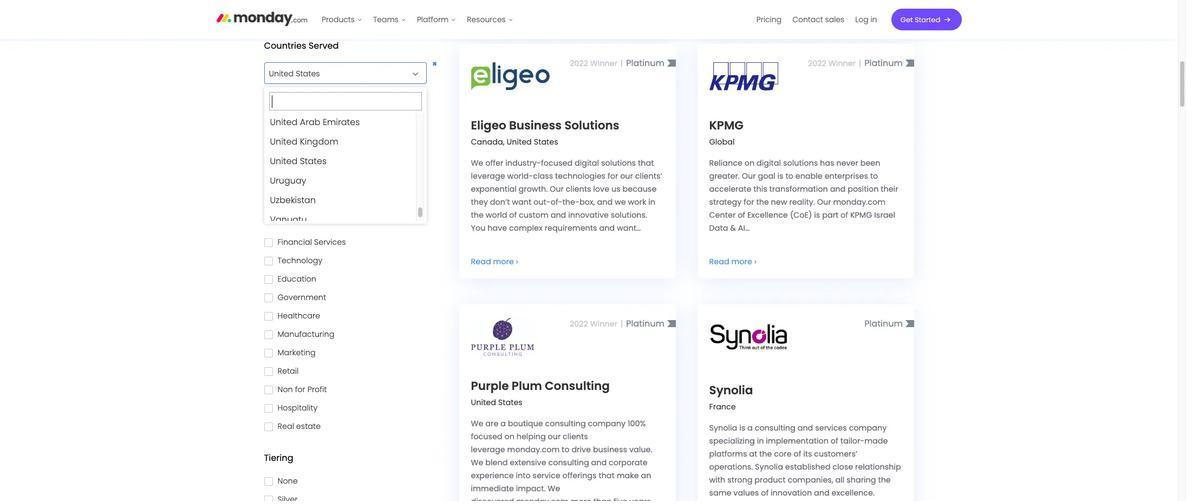Task type: locate. For each thing, give the bounding box(es) containing it.
pricing link
[[752, 11, 787, 28]]

2 › from the left
[[755, 256, 757, 267]]

in inside "we offer industry-focused digital solutions that leverage world-class technologies for our clients' exponential growth. our clients love us because they don't want out-of-the-box, and we work in the world of custom and innovative solutions. you have complex requirements and want…"
[[649, 197, 656, 208]]

a for france
[[748, 423, 753, 434]]

a
[[501, 418, 506, 429], [748, 423, 753, 434]]

2022 winner | for eligeo business solutions
[[570, 58, 623, 69]]

& right arab
[[321, 126, 327, 137]]

1 vertical spatial &
[[731, 223, 736, 234]]

0 horizontal spatial in
[[649, 197, 656, 208]]

united down service
[[270, 116, 298, 128]]

0 vertical spatial on
[[745, 158, 755, 169]]

a right are
[[501, 418, 506, 429]]

1 horizontal spatial on
[[745, 158, 755, 169]]

2 to from the left
[[871, 171, 879, 182]]

0 horizontal spatial ›
[[516, 256, 518, 267]]

united down "countries"
[[269, 68, 294, 79]]

a inside synolia is a consulting and services company specializing in implementation of tailor-made platforms at the core of its customers' operations. synolia established close relationship with strong product companies, all sharing the same values of innovation and excellence. synolia's mission is…
[[748, 423, 753, 434]]

1 horizontal spatial read
[[710, 256, 730, 267]]

of up ai…
[[738, 210, 746, 221]]

get started
[[901, 14, 941, 25]]

vanuatu
[[270, 214, 307, 226]]

united inside united kingdom option
[[270, 135, 298, 148]]

synolia up the france
[[710, 382, 754, 399]]

1 more from the left
[[493, 256, 514, 267]]

digital
[[575, 158, 599, 169], [757, 158, 782, 169]]

1 vertical spatial kpmg
[[851, 210, 873, 221]]

us
[[612, 184, 621, 195]]

states
[[296, 68, 320, 79], [534, 137, 559, 147], [300, 155, 327, 167], [498, 397, 523, 408]]

kpmg down monday.com
[[851, 210, 873, 221]]

2022 for purple plum consulting
[[570, 319, 588, 329]]

states inside × united states
[[296, 68, 320, 79]]

that
[[638, 158, 654, 169], [599, 470, 615, 481]]

want…
[[617, 223, 641, 234]]

united inside eligeo business solutions canada, united states
[[507, 137, 532, 147]]

customers'
[[815, 449, 858, 460]]

our
[[621, 171, 633, 182], [548, 431, 561, 442]]

corporate
[[609, 457, 648, 468]]

1 horizontal spatial solutions
[[565, 117, 620, 134]]

industry
[[264, 212, 300, 225]]

united up united states on the top left
[[270, 135, 298, 148]]

None text field
[[265, 59, 439, 85]]

2 horizontal spatial in
[[871, 14, 878, 25]]

winner for kpmg
[[829, 58, 856, 69]]

clients down technologies
[[566, 184, 592, 195]]

uruguay option
[[267, 171, 416, 191]]

1 vertical spatial that
[[599, 470, 615, 481]]

has
[[820, 158, 835, 169]]

0 horizontal spatial digital
[[575, 158, 599, 169]]

ai…
[[739, 223, 750, 234]]

service
[[264, 102, 296, 114]]

list
[[316, 0, 519, 39]]

platinum for eligeo business solutions
[[627, 57, 665, 69]]

2 solutions from the left
[[784, 158, 818, 169]]

growth.
[[519, 184, 548, 195]]

of inside "we offer industry-focused digital solutions that leverage world-class technologies for our clients' exponential growth. our clients love us because they don't want out-of-the-box, and we work in the world of custom and innovative solutions. you have complex requirements and want…"
[[510, 210, 517, 221]]

read down you
[[471, 256, 491, 267]]

technology
[[278, 255, 323, 266]]

None field
[[264, 59, 439, 85]]

extensive
[[510, 457, 547, 468]]

1 horizontal spatial our
[[742, 171, 756, 182]]

|
[[621, 58, 623, 69], [860, 58, 862, 69], [621, 319, 623, 329]]

the inside reliance on digital solutions has never been greater. our goal is to enable enterprises to accelerate this transformation and position their strategy for the new reality. our monday.com center of excellence (coe) is part of kpmg israel data & ai…
[[757, 197, 769, 208]]

is up 'specializing'
[[740, 423, 746, 434]]

our up of-
[[550, 184, 564, 195]]

for right the non
[[295, 384, 306, 395]]

solutions inside eligeo business solutions canada, united states
[[565, 117, 620, 134]]

consulting right the plum
[[545, 378, 610, 395]]

reliance
[[710, 158, 743, 169]]

eligeo business solutions canada, united states
[[471, 117, 620, 147]]

100%
[[628, 418, 646, 429]]

0 horizontal spatial for
[[295, 384, 306, 395]]

sales
[[826, 14, 845, 25]]

| for purple plum consulting
[[621, 319, 623, 329]]

1 vertical spatial in
[[649, 197, 656, 208]]

to down been
[[871, 171, 879, 182]]

is right goal at top
[[778, 171, 784, 182]]

estate
[[296, 421, 321, 432]]

enterprises
[[825, 171, 869, 182]]

1 horizontal spatial ›
[[755, 256, 757, 267]]

of up 'mission'
[[762, 488, 769, 499]]

0 horizontal spatial our
[[550, 184, 564, 195]]

teams link
[[368, 11, 412, 28]]

read more › down ai…
[[710, 256, 757, 267]]

×
[[432, 59, 437, 69]]

uzbekistan option
[[267, 191, 416, 210]]

1 vertical spatial solutions
[[565, 117, 620, 134]]

consulting up offerings
[[549, 457, 589, 468]]

1 horizontal spatial is
[[778, 171, 784, 182]]

1 vertical spatial our
[[550, 184, 564, 195]]

in right log
[[871, 14, 878, 25]]

1 digital from the left
[[575, 158, 599, 169]]

1 read more › from the left
[[471, 256, 518, 267]]

1 horizontal spatial solutions
[[784, 158, 818, 169]]

development for app development
[[295, 181, 347, 192]]

a inside we are a boutique consulting company 100% focused on helping our clients leverage monday.com to drive business value. we blend extensive consulting and corporate experience into service offerings that make an immediate impact. we discovered monday.com more than five
[[501, 418, 506, 429]]

& left ai…
[[731, 223, 736, 234]]

0 horizontal spatial is
[[740, 423, 746, 434]]

1 horizontal spatial more
[[732, 256, 753, 267]]

solutions up the "us"
[[601, 158, 636, 169]]

is left part
[[815, 210, 821, 221]]

that inside "we offer industry-focused digital solutions that leverage world-class technologies for our clients' exponential growth. our clients love us because they don't want out-of-the-box, and we work in the world of custom and innovative solutions. you have complex requirements and want…"
[[638, 158, 654, 169]]

1 vertical spatial our
[[548, 431, 561, 442]]

0 horizontal spatial read
[[471, 256, 491, 267]]

2 horizontal spatial for
[[744, 197, 755, 208]]

consulting up training
[[278, 126, 319, 137]]

0 horizontal spatial solutions
[[601, 158, 636, 169]]

and down business
[[592, 457, 607, 468]]

2 read more › from the left
[[710, 256, 757, 267]]

0 horizontal spatial to
[[786, 171, 794, 182]]

united up industry-
[[507, 137, 532, 147]]

our up the "us"
[[621, 171, 633, 182]]

our up part
[[818, 197, 832, 208]]

real estate
[[278, 421, 321, 432]]

countries served
[[264, 40, 339, 52]]

profit
[[308, 384, 327, 395]]

israel
[[875, 210, 896, 221]]

hospitality
[[278, 402, 318, 413]]

platforms
[[710, 449, 748, 460]]

solutions inside reliance on digital solutions has never been greater. our goal is to enable enterprises to accelerate this transformation and position their strategy for the new reality. our monday.com center of excellence (coe) is part of kpmg israel data & ai…
[[784, 158, 818, 169]]

states down business at top left
[[534, 137, 559, 147]]

in right work
[[649, 197, 656, 208]]

all
[[836, 475, 845, 486]]

1 horizontal spatial digital
[[757, 158, 782, 169]]

a up 'specializing'
[[748, 423, 753, 434]]

solutions up technologies
[[565, 117, 620, 134]]

digital up goal at top
[[757, 158, 782, 169]]

0 vertical spatial in
[[871, 14, 878, 25]]

synolia up 'specializing'
[[710, 423, 738, 434]]

2 vertical spatial our
[[818, 197, 832, 208]]

on up leverage monday.com to
[[505, 431, 515, 442]]

financial
[[278, 237, 312, 247]]

on inside we are a boutique consulting company 100% focused on helping our clients leverage monday.com to drive business value. we blend extensive consulting and corporate experience into service offerings that make an immediate impact. we discovered monday.com more than five
[[505, 431, 515, 442]]

1 vertical spatial for
[[744, 197, 755, 208]]

more down the have
[[493, 256, 514, 267]]

1 horizontal spatial our
[[621, 171, 633, 182]]

1 read from the left
[[471, 256, 491, 267]]

development down programs
[[311, 163, 362, 174]]

0 horizontal spatial &
[[321, 126, 327, 137]]

2022
[[570, 58, 588, 69], [809, 58, 827, 69], [570, 319, 588, 329]]

states down the plum
[[498, 397, 523, 408]]

custom
[[278, 163, 308, 174]]

1 solutions from the left
[[601, 158, 636, 169]]

0 vertical spatial that
[[638, 158, 654, 169]]

and down enterprises
[[831, 184, 846, 195]]

of down want
[[510, 210, 517, 221]]

0 vertical spatial focused
[[541, 158, 573, 169]]

development down "custom development"
[[295, 181, 347, 192]]

read more › down the have
[[471, 256, 518, 267]]

None search field
[[269, 92, 422, 111]]

and
[[831, 184, 846, 195], [597, 197, 613, 208], [551, 210, 567, 221], [600, 223, 615, 234], [798, 423, 814, 434], [592, 457, 607, 468], [815, 488, 830, 499]]

solutions up countries served
[[278, 9, 312, 20]]

of up 'customers'' at the bottom of the page
[[831, 436, 839, 447]]

been
[[861, 158, 881, 169]]

vanuatu option
[[267, 210, 416, 230]]

mission
[[746, 501, 776, 501]]

in up at
[[757, 436, 764, 447]]

0 vertical spatial is
[[778, 171, 784, 182]]

2 read from the left
[[710, 256, 730, 267]]

synolia
[[710, 382, 754, 399], [710, 423, 738, 434], [755, 462, 784, 473]]

states down countries served
[[296, 68, 320, 79]]

1 horizontal spatial a
[[748, 423, 753, 434]]

company up business
[[588, 418, 626, 429]]

and down of-
[[551, 210, 567, 221]]

into
[[516, 470, 531, 481]]

and down companies,
[[815, 488, 830, 499]]

1 horizontal spatial kpmg
[[851, 210, 873, 221]]

0 horizontal spatial a
[[501, 418, 506, 429]]

0 horizontal spatial company
[[588, 418, 626, 429]]

that up clients'
[[638, 158, 654, 169]]

consulting up implementation
[[755, 423, 796, 434]]

custom
[[519, 210, 549, 221]]

more
[[493, 256, 514, 267], [732, 256, 753, 267]]

united up uruguay
[[270, 155, 298, 167]]

consulting
[[278, 126, 319, 137], [545, 378, 610, 395]]

read down data
[[710, 256, 730, 267]]

› down excellence at right
[[755, 256, 757, 267]]

1 horizontal spatial to
[[871, 171, 879, 182]]

read more ›
[[471, 256, 518, 267], [710, 256, 757, 267]]

for down this
[[744, 197, 755, 208]]

1 vertical spatial development
[[295, 181, 347, 192]]

close
[[833, 462, 854, 473]]

on right reliance
[[745, 158, 755, 169]]

0 vertical spatial our
[[742, 171, 756, 182]]

our inside "we offer industry-focused digital solutions that leverage world-class technologies for our clients' exponential growth. our clients love us because they don't want out-of-the-box, and we work in the world of custom and innovative solutions. you have complex requirements and want…"
[[621, 171, 633, 182]]

monday.com
[[834, 197, 886, 208]]

served
[[309, 40, 339, 52]]

1 horizontal spatial consulting
[[545, 378, 610, 395]]

the up you
[[471, 210, 484, 221]]

france
[[710, 402, 736, 412]]

the inside "we offer industry-focused digital solutions that leverage world-class technologies for our clients' exponential growth. our clients love us because they don't want out-of-the-box, and we work in the world of custom and innovative solutions. you have complex requirements and want…"
[[471, 210, 484, 221]]

the down relationship
[[879, 475, 891, 486]]

1 horizontal spatial &
[[731, 223, 736, 234]]

platinum for kpmg
[[865, 57, 903, 69]]

real
[[278, 421, 294, 432]]

values
[[734, 488, 759, 499]]

united down purple
[[471, 397, 496, 408]]

offered
[[298, 102, 330, 114]]

solutions up enable
[[784, 158, 818, 169]]

0 vertical spatial solutions
[[278, 9, 312, 20]]

0 horizontal spatial on
[[505, 431, 515, 442]]

0 vertical spatial synolia
[[710, 382, 754, 399]]

for up the "us"
[[608, 171, 619, 182]]

read
[[471, 256, 491, 267], [710, 256, 730, 267]]

0 horizontal spatial that
[[599, 470, 615, 481]]

1 vertical spatial focused
[[471, 431, 503, 442]]

is…
[[778, 501, 788, 501]]

united kingdom option
[[267, 132, 416, 152]]

states down kingdom
[[300, 155, 327, 167]]

our up this
[[742, 171, 756, 182]]

consulting
[[545, 418, 586, 429], [755, 423, 796, 434], [549, 457, 589, 468]]

2 vertical spatial in
[[757, 436, 764, 447]]

a for plum
[[501, 418, 506, 429]]

we up leverage
[[471, 158, 484, 169]]

(coe)
[[790, 210, 813, 221]]

boutique
[[508, 418, 543, 429]]

world
[[486, 210, 507, 221]]

at
[[750, 449, 758, 460]]

clients up drive
[[563, 431, 588, 442]]

and up implementation
[[798, 423, 814, 434]]

education
[[278, 273, 316, 284]]

services
[[816, 423, 847, 434]]

1 vertical spatial clients
[[563, 431, 588, 442]]

more down ai…
[[732, 256, 753, 267]]

the
[[757, 197, 769, 208], [471, 210, 484, 221], [760, 449, 773, 460], [879, 475, 891, 486]]

1 horizontal spatial in
[[757, 436, 764, 447]]

1 vertical spatial consulting
[[545, 378, 610, 395]]

focused inside "we offer industry-focused digital solutions that leverage world-class technologies for our clients' exponential growth. our clients love us because they don't want out-of-the-box, and we work in the world of custom and innovative solutions. you have complex requirements and want…"
[[541, 158, 573, 169]]

0 vertical spatial for
[[608, 171, 619, 182]]

0 horizontal spatial our
[[548, 431, 561, 442]]

0 horizontal spatial focused
[[471, 431, 503, 442]]

0 vertical spatial consulting
[[278, 126, 319, 137]]

0 vertical spatial clients
[[566, 184, 592, 195]]

united arab emirates
[[270, 116, 360, 128]]

1 horizontal spatial for
[[608, 171, 619, 182]]

because
[[623, 184, 657, 195]]

company
[[588, 418, 626, 429], [850, 423, 887, 434]]

value.
[[630, 444, 653, 455]]

1 horizontal spatial read more ›
[[710, 256, 757, 267]]

synolia up product
[[755, 462, 784, 473]]

1 horizontal spatial focused
[[541, 158, 573, 169]]

and left want…
[[600, 223, 615, 234]]

› down complex
[[516, 256, 518, 267]]

2 digital from the left
[[757, 158, 782, 169]]

development for custom development
[[311, 163, 362, 174]]

kpmg up global
[[710, 117, 744, 134]]

0 horizontal spatial more
[[493, 256, 514, 267]]

to up transformation
[[786, 171, 794, 182]]

0 vertical spatial kpmg
[[710, 117, 744, 134]]

focused down are
[[471, 431, 503, 442]]

united states
[[270, 155, 327, 167]]

the down this
[[757, 197, 769, 208]]

main element
[[316, 0, 962, 39]]

you
[[471, 223, 486, 234]]

digital up technologies
[[575, 158, 599, 169]]

1 vertical spatial synolia
[[710, 423, 738, 434]]

and down love
[[597, 197, 613, 208]]

core
[[775, 449, 792, 460]]

that left make
[[599, 470, 615, 481]]

established
[[786, 462, 831, 473]]

1 vertical spatial on
[[505, 431, 515, 442]]

drive
[[572, 444, 591, 455]]

1 vertical spatial is
[[815, 210, 821, 221]]

are
[[486, 418, 499, 429]]

exponential
[[471, 184, 517, 195]]

relationship
[[856, 462, 902, 473]]

1 horizontal spatial that
[[638, 158, 654, 169]]

specializing
[[710, 436, 755, 447]]

company inside we are a boutique consulting company 100% focused on helping our clients leverage monday.com to drive business value. we blend extensive consulting and corporate experience into service offerings that make an immediate impact. we discovered monday.com more than five
[[588, 418, 626, 429]]

our right 'helping'
[[548, 431, 561, 442]]

0 vertical spatial our
[[621, 171, 633, 182]]

list box
[[267, 113, 424, 230]]

consulting & implementation
[[278, 126, 391, 137]]

we left are
[[471, 418, 484, 429]]

platinum for purple plum consulting
[[627, 318, 665, 330]]

0 horizontal spatial read more ›
[[471, 256, 518, 267]]

0 vertical spatial development
[[311, 163, 362, 174]]

solutions
[[278, 9, 312, 20], [565, 117, 620, 134]]

company up made
[[850, 423, 887, 434]]

united
[[269, 68, 294, 79], [270, 116, 298, 128], [270, 135, 298, 148], [507, 137, 532, 147], [270, 155, 298, 167], [471, 397, 496, 408]]

1 › from the left
[[516, 256, 518, 267]]

2 vertical spatial is
[[740, 423, 746, 434]]

2 more from the left
[[732, 256, 753, 267]]

1 horizontal spatial company
[[850, 423, 887, 434]]

immediate
[[471, 483, 514, 494]]

we left blend
[[471, 457, 484, 468]]

focused up class
[[541, 158, 573, 169]]



Task type: describe. For each thing, give the bounding box(es) containing it.
states inside purple plum consulting united states
[[498, 397, 523, 408]]

& inside reliance on digital solutions has never been greater. our goal is to enable enterprises to accelerate this transformation and position their strategy for the new reality. our monday.com center of excellence (coe) is part of kpmg israel data & ai…
[[731, 223, 736, 234]]

focused inside we are a boutique consulting company 100% focused on helping our clients leverage monday.com to drive business value. we blend extensive consulting and corporate experience into service offerings that make an immediate impact. we discovered monday.com more than five
[[471, 431, 503, 442]]

2022 winner | for kpmg
[[809, 58, 862, 69]]

custom development
[[278, 163, 362, 174]]

training programs
[[278, 145, 349, 155]]

1 to from the left
[[786, 171, 794, 182]]

states inside the united states option
[[300, 155, 327, 167]]

product
[[755, 475, 786, 486]]

› for global
[[755, 256, 757, 267]]

plum
[[512, 378, 542, 395]]

contact
[[793, 14, 824, 25]]

pricing
[[757, 14, 782, 25]]

companies,
[[788, 475, 834, 486]]

clients inside we are a boutique consulting company 100% focused on helping our clients leverage monday.com to drive business value. we blend extensive consulting and corporate experience into service offerings that make an immediate impact. we discovered monday.com more than five
[[563, 431, 588, 442]]

united states option
[[267, 152, 416, 171]]

sharing
[[847, 475, 877, 486]]

retail
[[278, 366, 299, 376]]

states inside eligeo business solutions canada, united states
[[534, 137, 559, 147]]

more for global
[[732, 256, 753, 267]]

clients'
[[636, 171, 663, 182]]

tailor-
[[841, 436, 865, 447]]

our inside we are a boutique consulting company 100% focused on helping our clients leverage monday.com to drive business value. we blend extensive consulting and corporate experience into service offerings that make an immediate impact. we discovered monday.com more than five
[[548, 431, 561, 442]]

world-
[[508, 171, 533, 182]]

0 vertical spatial &
[[321, 126, 327, 137]]

kpmg global
[[710, 117, 744, 147]]

united inside × united states
[[269, 68, 294, 79]]

we down service
[[548, 483, 561, 494]]

started
[[915, 14, 941, 25]]

don't
[[490, 197, 510, 208]]

0 horizontal spatial solutions
[[278, 9, 312, 20]]

discovered monday.com more
[[471, 496, 592, 501]]

arab
[[300, 116, 321, 128]]

technologies
[[556, 171, 606, 182]]

of right part
[[841, 210, 849, 221]]

leverage monday.com to
[[471, 444, 570, 455]]

operations.
[[710, 462, 753, 473]]

marketing
[[278, 347, 316, 358]]

resources link
[[462, 11, 519, 28]]

company inside synolia is a consulting and services company specializing in implementation of tailor-made platforms at the core of its customers' operations. synolia established close relationship with strong product companies, all sharing the same values of innovation and excellence. synolia's mission is…
[[850, 423, 887, 434]]

part
[[823, 210, 839, 221]]

requirements
[[545, 223, 598, 234]]

their
[[881, 184, 899, 195]]

digital inside "we offer industry-focused digital solutions that leverage world-class technologies for our clients' exponential growth. our clients love us because they don't want out-of-the-box, and we work in the world of custom and innovative solutions. you have complex requirements and want…"
[[575, 158, 599, 169]]

countries
[[264, 40, 306, 52]]

financial services
[[278, 237, 346, 247]]

consulting inside synolia is a consulting and services company specializing in implementation of tailor-made platforms at the core of its customers' operations. synolia established close relationship with strong product companies, all sharing the same values of innovation and excellence. synolia's mission is…
[[755, 423, 796, 434]]

read more › for global
[[710, 256, 757, 267]]

of left its on the right bottom
[[794, 449, 802, 460]]

united inside united arab emirates option
[[270, 116, 298, 128]]

2 vertical spatial for
[[295, 384, 306, 395]]

programs
[[311, 145, 349, 155]]

leverage
[[471, 171, 505, 182]]

app development
[[278, 181, 347, 192]]

| for eligeo business solutions
[[621, 58, 623, 69]]

clients inside "we offer industry-focused digital solutions that leverage world-class technologies for our clients' exponential growth. our clients love us because they don't want out-of-the-box, and we work in the world of custom and innovative solutions. you have complex requirements and want…"
[[566, 184, 592, 195]]

list containing products
[[316, 0, 519, 39]]

resources
[[467, 14, 506, 25]]

› for business
[[516, 256, 518, 267]]

box,
[[580, 197, 595, 208]]

synolia is a consulting and services company specializing in implementation of tailor-made platforms at the core of its customers' operations. synolia established close relationship with strong product companies, all sharing the same values of innovation and excellence. synolia's mission is…
[[710, 423, 902, 501]]

tiering
[[264, 452, 294, 464]]

2022 for kpmg
[[809, 58, 827, 69]]

united arab emirates option
[[267, 113, 416, 132]]

kingdom
[[300, 135, 339, 148]]

consulting up drive
[[545, 418, 586, 429]]

have
[[488, 223, 507, 234]]

strategy
[[710, 197, 742, 208]]

platform
[[417, 14, 449, 25]]

eligeo
[[471, 117, 507, 134]]

they
[[471, 197, 488, 208]]

never
[[837, 158, 859, 169]]

synolia for synolia france
[[710, 382, 754, 399]]

none text field containing × united states
[[265, 59, 439, 85]]

winner for purple plum consulting
[[591, 319, 618, 329]]

digital inside reliance on digital solutions has never been greater. our goal is to enable enterprises to accelerate this transformation and position their strategy for the new reality. our monday.com center of excellence (coe) is part of kpmg israel data & ai…
[[757, 158, 782, 169]]

winner for eligeo business solutions
[[591, 58, 618, 69]]

| for kpmg
[[860, 58, 862, 69]]

none field containing × united states
[[264, 59, 439, 85]]

an
[[641, 470, 652, 481]]

innovation
[[771, 488, 812, 499]]

center
[[710, 210, 736, 221]]

on inside reliance on digital solutions has never been greater. our goal is to enable enterprises to accelerate this transformation and position their strategy for the new reality. our monday.com center of excellence (coe) is part of kpmg israel data & ai…
[[745, 158, 755, 169]]

accelerate
[[710, 184, 752, 195]]

synolia for synolia is a consulting and services company specializing in implementation of tailor-made platforms at the core of its customers' operations. synolia established close relationship with strong product companies, all sharing the same values of innovation and excellence. synolia's mission is…
[[710, 423, 738, 434]]

of-
[[551, 197, 563, 208]]

healthcare
[[278, 310, 320, 321]]

read for global
[[710, 256, 730, 267]]

2 horizontal spatial is
[[815, 210, 821, 221]]

enable
[[796, 171, 823, 182]]

emirates
[[323, 116, 360, 128]]

more for business
[[493, 256, 514, 267]]

get started button
[[892, 9, 962, 30]]

log in
[[856, 14, 878, 25]]

purple plum consulting united states
[[471, 378, 610, 408]]

for inside "we offer industry-focused digital solutions that leverage world-class technologies for our clients' exponential growth. our clients love us because they don't want out-of-the-box, and we work in the world of custom and innovative solutions. you have complex requirements and want…"
[[608, 171, 619, 182]]

synolia france
[[710, 382, 754, 412]]

read more › for business
[[471, 256, 518, 267]]

with
[[710, 475, 726, 486]]

our inside "we offer industry-focused digital solutions that leverage world-class technologies for our clients' exponential growth. our clients love us because they don't want out-of-the-box, and we work in the world of custom and innovative solutions. you have complex requirements and want…"
[[550, 184, 564, 195]]

same
[[710, 488, 732, 499]]

log
[[856, 14, 869, 25]]

2022 for eligeo business solutions
[[570, 58, 588, 69]]

products
[[322, 14, 355, 25]]

solutions inside "we offer industry-focused digital solutions that leverage world-class technologies for our clients' exponential growth. our clients love us because they don't want out-of-the-box, and we work in the world of custom and innovative solutions. you have complex requirements and want…"
[[601, 158, 636, 169]]

read for business
[[471, 256, 491, 267]]

business
[[593, 444, 628, 455]]

united inside the united states option
[[270, 155, 298, 167]]

work
[[628, 197, 647, 208]]

2 vertical spatial synolia
[[755, 462, 784, 473]]

0 horizontal spatial consulting
[[278, 126, 319, 137]]

greater.
[[710, 171, 740, 182]]

out-
[[534, 197, 551, 208]]

for inside reliance on digital solutions has never been greater. our goal is to enable enterprises to accelerate this transformation and position their strategy for the new reality. our monday.com center of excellence (coe) is part of kpmg israel data & ai…
[[744, 197, 755, 208]]

platform link
[[412, 11, 462, 28]]

kpmg inside reliance on digital solutions has never been greater. our goal is to enable enterprises to accelerate this transformation and position their strategy for the new reality. our monday.com center of excellence (coe) is part of kpmg israel data & ai…
[[851, 210, 873, 221]]

we offer industry-focused digital solutions that leverage world-class technologies for our clients' exponential growth. our clients love us because they don't want out-of-the-box, and we work in the world of custom and innovative solutions. you have complex requirements and want…
[[471, 158, 663, 234]]

and inside we are a boutique consulting company 100% focused on helping our clients leverage monday.com to drive business value. we blend extensive consulting and corporate experience into service offerings that make an immediate impact. we discovered monday.com more than five
[[592, 457, 607, 468]]

2 horizontal spatial our
[[818, 197, 832, 208]]

in inside synolia is a consulting and services company specializing in implementation of tailor-made platforms at the core of its customers' operations. synolia established close relationship with strong product companies, all sharing the same values of innovation and excellence. synolia's mission is…
[[757, 436, 764, 447]]

reality.
[[790, 197, 816, 208]]

2022 winner | for purple plum consulting
[[570, 319, 623, 329]]

industry-
[[506, 158, 541, 169]]

0 horizontal spatial kpmg
[[710, 117, 744, 134]]

is inside synolia is a consulting and services company specializing in implementation of tailor-made platforms at the core of its customers' operations. synolia established close relationship with strong product companies, all sharing the same values of innovation and excellence. synolia's mission is…
[[740, 423, 746, 434]]

position
[[848, 184, 879, 195]]

we inside "we offer industry-focused digital solutions that leverage world-class technologies for our clients' exponential growth. our clients love us because they don't want out-of-the-box, and we work in the world of custom and innovative solutions. you have complex requirements and want…"
[[471, 158, 484, 169]]

want
[[512, 197, 532, 208]]

transformation
[[770, 184, 829, 195]]

list box containing united arab emirates
[[267, 113, 424, 230]]

monday.com logo image
[[217, 7, 308, 30]]

partners
[[315, 9, 347, 20]]

that inside we are a boutique consulting company 100% focused on helping our clients leverage monday.com to drive business value. we blend extensive consulting and corporate experience into service offerings that make an immediate impact. we discovered monday.com more than five
[[599, 470, 615, 481]]

log in link
[[850, 11, 883, 28]]

services
[[314, 237, 346, 247]]

and inside reliance on digital solutions has never been greater. our goal is to enable enterprises to accelerate this transformation and position their strategy for the new reality. our monday.com center of excellence (coe) is part of kpmg israel data & ai…
[[831, 184, 846, 195]]

than
[[594, 496, 612, 501]]

business
[[509, 117, 562, 134]]

training
[[278, 145, 309, 155]]

info icon image
[[349, 9, 358, 18]]

united inside purple plum consulting united states
[[471, 397, 496, 408]]

consulting inside purple plum consulting united states
[[545, 378, 610, 395]]

contact sales link
[[787, 11, 850, 28]]

the right at
[[760, 449, 773, 460]]

non for profit
[[278, 384, 327, 395]]



Task type: vqa. For each thing, say whether or not it's contained in the screenshot.
left plan
no



